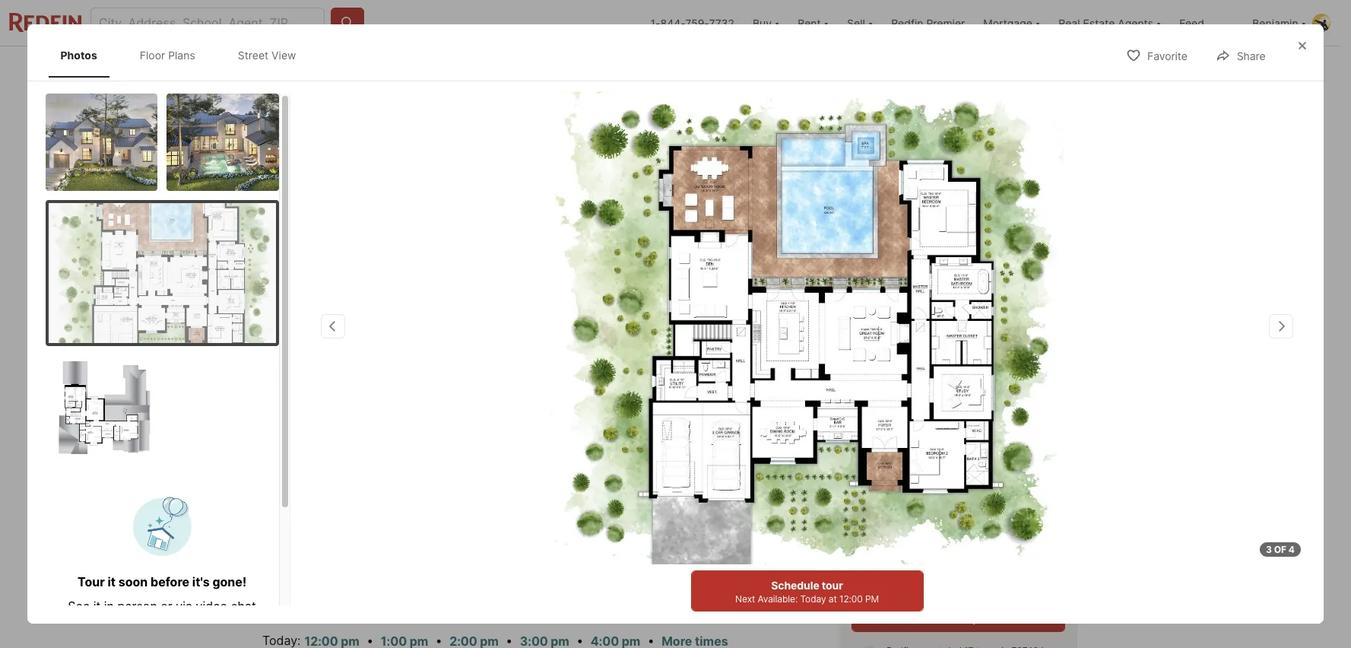 Task type: describe. For each thing, give the bounding box(es) containing it.
it for see
[[93, 598, 101, 614]]

floor plans tab
[[128, 37, 208, 74]]

1 vertical spatial video
[[196, 598, 227, 614]]

nov for 1
[[867, 468, 888, 479]]

tour for tour with a redfin premier agent
[[852, 444, 879, 459]]

sale
[[300, 433, 327, 446]]

photos tab
[[48, 37, 109, 74]]

new
[[281, 106, 302, 117]]

before
[[151, 574, 190, 589]]

tab list containing photos
[[45, 33, 324, 77]]

6,027 sq ft
[[614, 496, 663, 535]]

tour for tour via video chat
[[959, 554, 982, 565]]

1 horizontal spatial schedule tour next available: today at 12:00 pm
[[887, 597, 1031, 626]]

1-844-759-7732
[[651, 16, 735, 29]]

0 horizontal spatial person
[[118, 598, 157, 614]]

list box containing tour in person
[[852, 543, 1066, 577]]

3 • from the left
[[503, 633, 516, 648]]

redfin inside redfin premier button
[[892, 16, 924, 29]]

wednesday
[[867, 510, 916, 520]]

sq
[[614, 519, 629, 535]]

2 • from the left
[[432, 633, 446, 648]]

it for tour
[[108, 574, 116, 589]]

City, Address, School, Agent, ZIP search field
[[91, 8, 325, 38]]

1 horizontal spatial video
[[1001, 554, 1026, 565]]

or
[[161, 598, 173, 614]]

1 vertical spatial via
[[176, 598, 192, 614]]

for
[[276, 433, 297, 446]]

tour it soon before it's gone!
[[78, 574, 247, 589]]

new construction link
[[262, 89, 834, 416]]

next image
[[1048, 482, 1072, 507]]

premier inside button
[[927, 16, 966, 29]]

nov 3 friday
[[1001, 468, 1028, 520]]

pm inside dialog
[[866, 593, 879, 605]]

1 horizontal spatial in
[[889, 554, 897, 565]]

it's
[[192, 574, 210, 589]]

submit search image
[[340, 15, 355, 30]]

est.
[[262, 521, 281, 534]]

photos
[[61, 49, 97, 62]]

friday
[[1001, 510, 1028, 520]]

4 • from the left
[[573, 633, 587, 648]]

favorite button
[[1114, 40, 1201, 71]]

0 horizontal spatial schedule tour next available: today at 12:00 pm
[[736, 579, 879, 605]]

844-
[[661, 16, 686, 29]]

1 horizontal spatial at
[[980, 614, 989, 626]]

chat inside list box
[[1029, 554, 1052, 565]]

$6,995,000
[[262, 496, 365, 517]]

timberline
[[298, 461, 362, 476]]

photos
[[1017, 379, 1053, 392]]

user photo image
[[1313, 14, 1331, 32]]

12:00 inside dialog
[[840, 593, 863, 605]]

dialog containing tour it soon before it's gone!
[[27, 24, 1325, 648]]

5.5 baths
[[542, 496, 575, 535]]

$50,315
[[284, 521, 325, 534]]

dr
[[365, 461, 378, 476]]

tour with a redfin premier agent
[[852, 444, 1046, 459]]

1 horizontal spatial pm
[[1017, 614, 1031, 626]]

1 vertical spatial 3
[[1267, 544, 1273, 555]]

1
[[867, 479, 881, 512]]

baths link
[[542, 519, 575, 535]]

see it in person or via video chat
[[68, 598, 256, 614]]

plans
[[168, 49, 195, 62]]

today:
[[262, 633, 301, 648]]

6,027
[[614, 496, 663, 517]]

nov for 3
[[1001, 468, 1021, 479]]

0 vertical spatial schedule
[[772, 579, 820, 592]]

soon
[[118, 574, 148, 589]]

street view
[[238, 49, 296, 62]]

baths
[[542, 519, 575, 535]]

nov 1 wednesday
[[867, 468, 916, 520]]



Task type: vqa. For each thing, say whether or not it's contained in the screenshot.
video
yes



Task type: locate. For each thing, give the bounding box(es) containing it.
2 nov from the left
[[934, 468, 954, 479]]

1 • from the left
[[364, 633, 377, 648]]

0 vertical spatial pm
[[866, 593, 879, 605]]

with
[[882, 444, 908, 459]]

0 horizontal spatial today
[[801, 593, 827, 605]]

0 vertical spatial chat
[[1029, 554, 1052, 565]]

3
[[1001, 479, 1019, 512], [1267, 544, 1273, 555]]

it right the see
[[93, 598, 101, 614]]

1 horizontal spatial next
[[887, 614, 907, 626]]

1 horizontal spatial 4
[[1289, 544, 1296, 555]]

0 vertical spatial tour
[[822, 579, 844, 592]]

tour via video chat
[[959, 554, 1052, 565]]

next
[[736, 593, 756, 605], [887, 614, 907, 626]]

favorite
[[1148, 50, 1188, 63]]

0 horizontal spatial next
[[736, 593, 756, 605]]

-
[[330, 433, 335, 446]]

0 vertical spatial video
[[1001, 554, 1026, 565]]

it
[[108, 574, 116, 589], [93, 598, 101, 614]]

$6,995,000 est. $50,315
[[262, 496, 365, 534]]

pm
[[866, 593, 879, 605], [1017, 614, 1031, 626]]

in right the see
[[104, 598, 114, 614]]

12:00
[[840, 593, 863, 605], [991, 614, 1015, 626]]

1 horizontal spatial it
[[108, 574, 116, 589]]

in down wednesday
[[889, 554, 897, 565]]

1 tab from the left
[[353, 49, 438, 86]]

0 vertical spatial via
[[985, 554, 998, 565]]

1 horizontal spatial schedule
[[918, 597, 973, 613]]

3 of 4
[[1267, 544, 1296, 555]]

0 horizontal spatial chat
[[231, 598, 256, 614]]

0 vertical spatial in
[[889, 554, 897, 565]]

gone!
[[213, 574, 247, 589]]

0 vertical spatial at
[[829, 593, 837, 605]]

0 horizontal spatial in
[[104, 598, 114, 614]]

person down wednesday
[[899, 554, 934, 565]]

today
[[801, 593, 827, 605], [952, 614, 978, 626]]

available:
[[758, 593, 798, 605], [910, 614, 950, 626]]

0 horizontal spatial nov
[[867, 468, 888, 479]]

4 left photos
[[1007, 379, 1014, 392]]

1 vertical spatial chat
[[231, 598, 256, 614]]

nov 2 thursday
[[934, 468, 976, 520]]

pm down tour via video chat
[[1017, 614, 1031, 626]]

0 horizontal spatial video
[[196, 598, 227, 614]]

feed button
[[1171, 0, 1244, 46]]

tour left with
[[852, 444, 879, 459]]

1 vertical spatial 4
[[1289, 544, 1296, 555]]

1 horizontal spatial today
[[952, 614, 978, 626]]

4905 timberline dr image
[[551, 91, 1064, 564]]

construction
[[305, 106, 379, 117]]

5.5
[[542, 496, 569, 517]]

1 vertical spatial premier
[[962, 444, 1009, 459]]

floor plans
[[140, 49, 195, 62]]

of
[[1275, 544, 1287, 555]]

tour for tour it soon before it's gone!
[[78, 574, 105, 589]]

street
[[238, 49, 269, 62]]

0 vertical spatial premier
[[927, 16, 966, 29]]

tab
[[353, 49, 438, 86], [438, 49, 553, 86], [553, 49, 675, 86], [675, 49, 750, 86]]

7732
[[709, 16, 735, 29]]

in
[[889, 554, 897, 565], [104, 598, 114, 614]]

person
[[899, 554, 934, 565], [118, 598, 157, 614]]

0 vertical spatial 12:00
[[840, 593, 863, 605]]

chat down gone!
[[231, 598, 256, 614]]

5 • from the left
[[645, 633, 658, 648]]

•
[[364, 633, 377, 648], [432, 633, 446, 648], [503, 633, 516, 648], [573, 633, 587, 648], [645, 633, 658, 648]]

chat inside dialog
[[231, 598, 256, 614]]

thursday
[[934, 510, 976, 520]]

1 horizontal spatial tour
[[976, 597, 1000, 613]]

12:00 down tour in person
[[840, 593, 863, 605]]

chat down next "icon"
[[1029, 554, 1052, 565]]

nov inside "nov 2 thursday"
[[934, 468, 954, 479]]

0 horizontal spatial 4
[[1007, 379, 1014, 392]]

see
[[68, 598, 90, 614]]

0 horizontal spatial 12:00
[[840, 593, 863, 605]]

3 inside nov 3 friday
[[1001, 479, 1019, 512]]

video
[[1001, 554, 1026, 565], [196, 598, 227, 614]]

1 vertical spatial next
[[887, 614, 907, 626]]

0 horizontal spatial it
[[93, 598, 101, 614]]

nov inside nov 1 wednesday
[[867, 468, 888, 479]]

nov down the tour with a redfin premier agent
[[934, 468, 954, 479]]

agent
[[1011, 444, 1046, 459]]

3 left of
[[1267, 544, 1273, 555]]

0 vertical spatial today
[[801, 593, 827, 605]]

0 vertical spatial person
[[899, 554, 934, 565]]

4
[[1007, 379, 1014, 392], [1289, 544, 1296, 555]]

1-844-759-7732 link
[[651, 16, 735, 29]]

4905 timberline dr
[[262, 461, 378, 476]]

1 vertical spatial available:
[[910, 614, 950, 626]]

via
[[985, 554, 998, 565], [176, 598, 192, 614]]

1 vertical spatial in
[[104, 598, 114, 614]]

nov
[[867, 468, 888, 479], [934, 468, 954, 479], [1001, 468, 1021, 479]]

0 vertical spatial redfin
[[892, 16, 924, 29]]

759-
[[686, 16, 709, 29]]

tour inside dialog
[[78, 574, 105, 589]]

4 right of
[[1289, 544, 1296, 555]]

1 vertical spatial person
[[118, 598, 157, 614]]

1 horizontal spatial chat
[[1029, 554, 1052, 565]]

list box
[[852, 543, 1066, 577]]

0 horizontal spatial tour
[[822, 579, 844, 592]]

nov for 2
[[934, 468, 954, 479]]

tour down wednesday
[[863, 554, 887, 565]]

for sale -
[[276, 433, 338, 446]]

1-
[[651, 16, 661, 29]]

ft
[[633, 519, 644, 535]]

new construction
[[281, 106, 379, 117]]

3 tab from the left
[[553, 49, 675, 86]]

0 horizontal spatial via
[[176, 598, 192, 614]]

person down soon in the left of the page
[[118, 598, 157, 614]]

floor
[[140, 49, 165, 62]]

2 tab from the left
[[438, 49, 553, 86]]

1 horizontal spatial available:
[[910, 614, 950, 626]]

1 horizontal spatial person
[[899, 554, 934, 565]]

3 nov from the left
[[1001, 468, 1021, 479]]

today inside dialog
[[801, 593, 827, 605]]

0 vertical spatial next
[[736, 593, 756, 605]]

nov down with
[[867, 468, 888, 479]]

1 nov from the left
[[867, 468, 888, 479]]

nov inside nov 3 friday
[[1001, 468, 1021, 479]]

1 vertical spatial at
[[980, 614, 989, 626]]

available: inside dialog
[[758, 593, 798, 605]]

1 vertical spatial pm
[[1017, 614, 1031, 626]]

0 horizontal spatial schedule
[[772, 579, 820, 592]]

image image
[[45, 93, 158, 191], [167, 93, 279, 191], [48, 203, 276, 343], [45, 359, 163, 457]]

12:00 down tour via video chat
[[991, 614, 1015, 626]]

2 horizontal spatial nov
[[1001, 468, 1021, 479]]

2
[[934, 479, 951, 512]]

0 vertical spatial it
[[108, 574, 116, 589]]

it left soon in the left of the page
[[108, 574, 116, 589]]

video down friday
[[1001, 554, 1026, 565]]

4905
[[262, 461, 295, 476]]

pm down tour in person
[[866, 593, 879, 605]]

premier
[[927, 16, 966, 29], [962, 444, 1009, 459]]

1 vertical spatial today
[[952, 614, 978, 626]]

0 vertical spatial 4
[[1007, 379, 1014, 392]]

0 horizontal spatial pm
[[866, 593, 879, 605]]

1 vertical spatial schedule
[[918, 597, 973, 613]]

nov down agent
[[1001, 468, 1021, 479]]

a
[[911, 444, 918, 459]]

4 photos button
[[973, 370, 1066, 401]]

share button
[[1203, 40, 1279, 71]]

1 horizontal spatial 3
[[1267, 544, 1273, 555]]

street view tab
[[226, 37, 308, 74]]

1 vertical spatial 12:00
[[991, 614, 1015, 626]]

at
[[829, 593, 837, 605], [980, 614, 989, 626]]

1 horizontal spatial nov
[[934, 468, 954, 479]]

4905 timberline dr, rollingwood, tx 78746 image
[[262, 89, 834, 413], [840, 89, 1078, 248], [840, 254, 1078, 413]]

dialog
[[27, 24, 1325, 648]]

tour for tour in person
[[863, 554, 887, 565]]

chat
[[1029, 554, 1052, 565], [231, 598, 256, 614]]

0 vertical spatial available:
[[758, 593, 798, 605]]

1 horizontal spatial via
[[985, 554, 998, 565]]

redfin premier button
[[883, 0, 975, 46]]

tour
[[852, 444, 879, 459], [863, 554, 887, 565], [959, 554, 982, 565], [78, 574, 105, 589]]

share
[[1238, 50, 1266, 63]]

4 photos
[[1007, 379, 1053, 392]]

0 horizontal spatial at
[[829, 593, 837, 605]]

1 vertical spatial it
[[93, 598, 101, 614]]

tour down thursday
[[959, 554, 982, 565]]

feed
[[1180, 16, 1205, 29]]

tour in person
[[863, 554, 934, 565]]

schedule tour next available: today at 12:00 pm
[[736, 579, 879, 605], [887, 597, 1031, 626]]

tour inside dialog
[[822, 579, 844, 592]]

4 inside button
[[1007, 379, 1014, 392]]

tour
[[822, 579, 844, 592], [976, 597, 1000, 613]]

redfin
[[892, 16, 924, 29], [921, 444, 959, 459]]

0 horizontal spatial available:
[[758, 593, 798, 605]]

None button
[[861, 462, 922, 528], [928, 463, 990, 527], [996, 463, 1057, 527], [861, 462, 922, 528], [928, 463, 990, 527], [996, 463, 1057, 527]]

1 vertical spatial redfin
[[921, 444, 959, 459]]

0 horizontal spatial 3
[[1001, 479, 1019, 512]]

map entry image
[[715, 431, 816, 533]]

3 down agent
[[1001, 479, 1019, 512]]

redfin premier
[[892, 16, 966, 29]]

tab list
[[45, 33, 324, 77], [262, 46, 762, 86]]

0 vertical spatial 3
[[1001, 479, 1019, 512]]

video down the it's
[[196, 598, 227, 614]]

4 tab from the left
[[675, 49, 750, 86]]

1 vertical spatial tour
[[976, 597, 1000, 613]]

1 horizontal spatial 12:00
[[991, 614, 1015, 626]]

view
[[272, 49, 296, 62]]

schedule
[[772, 579, 820, 592], [918, 597, 973, 613]]

tour up the see
[[78, 574, 105, 589]]



